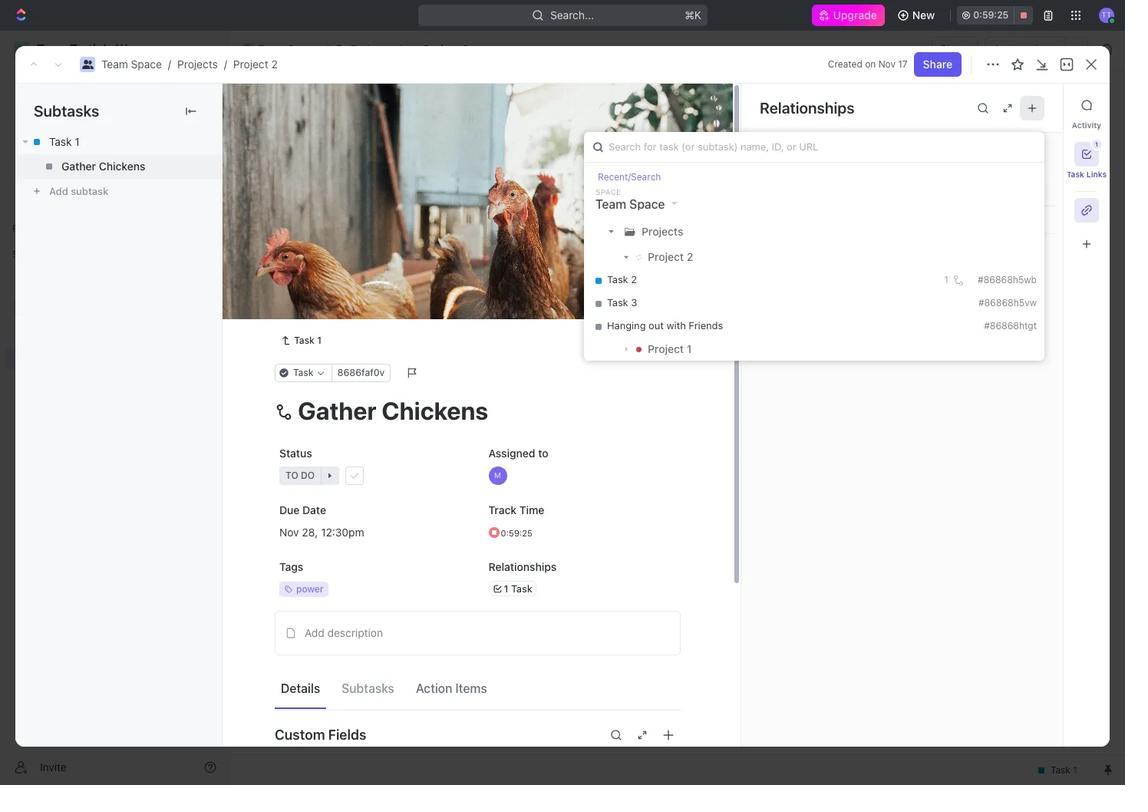 Task type: describe. For each thing, give the bounding box(es) containing it.
upgrade
[[834, 8, 878, 22]]

progress
[[297, 217, 347, 228]]

description
[[328, 626, 383, 640]]

0 horizontal spatial project 2 link
[[233, 58, 278, 71]]

1 vertical spatial relationships
[[489, 560, 557, 574]]

1 horizontal spatial projects link
[[332, 40, 395, 58]]

dashboards
[[37, 158, 96, 171]]

fields
[[328, 727, 367, 744]]

created on nov 17
[[828, 58, 908, 70]]

1 vertical spatial task 1
[[309, 267, 341, 280]]

1 task
[[504, 582, 533, 595]]

1 button for 1
[[344, 266, 365, 281]]

gather chickens
[[61, 160, 145, 173]]

1 horizontal spatial projects
[[351, 42, 391, 55]]

home
[[37, 80, 66, 93]]

1 button inside task sidebar navigation tab list
[[1075, 140, 1102, 167]]

2 horizontal spatial add task
[[1015, 98, 1061, 111]]

0:59:26
[[974, 9, 1009, 21]]

favorites
[[12, 223, 53, 234]]

assigned
[[489, 447, 536, 460]]

assignees button
[[621, 177, 692, 195]]

2 vertical spatial add task
[[309, 320, 355, 333]]

customize button
[[975, 138, 1054, 159]]

1 vertical spatial user group image
[[82, 60, 93, 69]]

add up do on the left of page
[[309, 320, 329, 333]]

1 vertical spatial add task button
[[394, 213, 459, 232]]

task 3
[[607, 297, 638, 309]]

space for recent/search space team space
[[596, 187, 621, 197]]

17
[[899, 58, 908, 70]]

space for team space / projects / project 2
[[131, 58, 162, 71]]

1 horizontal spatial to
[[538, 447, 549, 460]]

assignees
[[640, 180, 685, 191]]

team inside 'recent/search space team space'
[[596, 197, 627, 211]]

board link
[[283, 138, 317, 159]]

action
[[416, 682, 453, 696]]

list link
[[342, 138, 363, 159]]

task sidebar content section
[[741, 84, 1126, 747]]

Search tasks... text field
[[935, 174, 1088, 197]]

assigned to
[[489, 447, 549, 460]]

0 horizontal spatial task 2
[[309, 294, 342, 307]]

add description button
[[280, 621, 676, 646]]

action items
[[416, 682, 487, 696]]

details
[[281, 682, 320, 696]]

chickens
[[99, 160, 145, 173]]

0 vertical spatial to
[[285, 363, 298, 375]]

0 horizontal spatial team space link
[[101, 58, 162, 71]]

custom fields
[[275, 727, 367, 744]]

⌘k
[[685, 8, 701, 22]]

favorites button
[[6, 220, 59, 238]]

table link
[[463, 138, 493, 159]]

status
[[280, 447, 312, 460]]

hanging
[[607, 320, 646, 332]]

do
[[300, 363, 314, 375]]

details button
[[275, 675, 326, 703]]

inbox link
[[6, 101, 223, 125]]

1 vertical spatial task 1 link
[[275, 332, 328, 350]]

docs
[[37, 132, 62, 145]]

new button
[[891, 3, 945, 28]]

items
[[456, 682, 487, 696]]

relationships inside task sidebar content section
[[760, 99, 855, 116]]

1 inside linked 1
[[819, 154, 824, 167]]

track
[[489, 504, 517, 517]]

automations
[[994, 42, 1058, 55]]

tags
[[280, 560, 303, 574]]

to do
[[285, 363, 314, 375]]

share button right '17'
[[914, 52, 962, 77]]

linked 1
[[776, 154, 824, 167]]

#86868htgt
[[985, 320, 1037, 332]]

#86868h5vw
[[979, 297, 1037, 309]]

new
[[913, 8, 935, 22]]

home link
[[6, 74, 223, 99]]

sidebar navigation
[[0, 31, 230, 786]]

2 vertical spatial task 1
[[294, 335, 322, 346]]

1 horizontal spatial team space link
[[239, 40, 322, 58]]

out
[[649, 320, 664, 332]]

3
[[631, 297, 638, 309]]

gantt link
[[518, 138, 550, 159]]

0 horizontal spatial add task button
[[303, 318, 361, 336]]

1 vertical spatial project 2
[[266, 91, 358, 117]]

search...
[[550, 8, 594, 22]]



Task type: locate. For each thing, give the bounding box(es) containing it.
0 vertical spatial add task
[[1015, 98, 1061, 111]]

linked
[[776, 154, 813, 167]]

#86868h5wb
[[978, 274, 1037, 286]]

gantt
[[522, 142, 550, 155]]

on
[[866, 58, 876, 70]]

task links
[[1067, 170, 1107, 179]]

task sidebar navigation tab list
[[1067, 93, 1107, 256]]

subtasks
[[34, 102, 99, 120], [342, 682, 395, 696]]

user group image left team space
[[244, 45, 254, 53]]

8686faf0v
[[338, 367, 385, 378]]

project 2
[[424, 42, 469, 55], [266, 91, 358, 117], [648, 250, 694, 263]]

share button down new
[[932, 37, 979, 61]]

to right assigned at left bottom
[[538, 447, 549, 460]]

task 1 link
[[15, 130, 222, 154], [275, 332, 328, 350]]

1 horizontal spatial add task button
[[394, 213, 459, 232]]

task 1 link up to do
[[275, 332, 328, 350]]

1 horizontal spatial project 2
[[424, 42, 469, 55]]

1 button down progress
[[344, 266, 365, 281]]

8686faf0v button
[[331, 364, 391, 382]]

0 vertical spatial share
[[941, 42, 970, 55]]

due
[[280, 504, 300, 517]]

0 horizontal spatial relationships
[[489, 560, 557, 574]]

calendar link
[[389, 138, 437, 159]]

customize
[[995, 142, 1049, 155]]

share
[[941, 42, 970, 55], [924, 58, 953, 71]]

in progress
[[285, 217, 347, 228]]

user group image
[[244, 45, 254, 53], [82, 60, 93, 69], [16, 301, 27, 310]]

0 horizontal spatial team
[[101, 58, 128, 71]]

tree inside the sidebar navigation
[[6, 267, 223, 475]]

0:59:26 button
[[958, 6, 1034, 25]]

1 inside task sidebar navigation tab list
[[1096, 141, 1099, 148]]

1 button up task links on the right of page
[[1075, 140, 1102, 167]]

task 1 link up chickens
[[15, 130, 222, 154]]

inbox
[[37, 106, 64, 119]]

user group image up home link
[[82, 60, 93, 69]]

task 1 down progress
[[309, 267, 341, 280]]

0 vertical spatial project 2
[[424, 42, 469, 55]]

spaces
[[12, 249, 45, 260]]

2
[[463, 42, 469, 55], [271, 58, 278, 71], [340, 91, 353, 117], [365, 217, 370, 228], [687, 250, 694, 263], [631, 274, 637, 286], [336, 294, 342, 307], [332, 363, 338, 375]]

2 horizontal spatial projects
[[642, 225, 684, 238]]

projects link
[[332, 40, 395, 58], [177, 58, 218, 71]]

1 button for 2
[[345, 293, 367, 308]]

0 vertical spatial task 1 link
[[15, 130, 222, 154]]

2 vertical spatial projects
[[642, 225, 684, 238]]

due date
[[280, 504, 326, 517]]

team for team space / projects / project 2
[[101, 58, 128, 71]]

1 vertical spatial subtasks
[[342, 682, 395, 696]]

subtasks inside button
[[342, 682, 395, 696]]

add up customize
[[1015, 98, 1035, 111]]

0 horizontal spatial task 1 link
[[15, 130, 222, 154]]

in
[[285, 217, 294, 228]]

relationships up the search for task (or subtask) name, id, or url text field
[[760, 99, 855, 116]]

project 2 inside project 2 "link"
[[424, 42, 469, 55]]

Search for task (or subtask) name, ID, or URL text field
[[584, 132, 1045, 162]]

space
[[288, 42, 319, 55], [131, 58, 162, 71], [596, 187, 621, 197], [630, 197, 665, 211]]

invite
[[40, 761, 67, 774]]

subtasks up fields
[[342, 682, 395, 696]]

table
[[466, 142, 493, 155]]

to
[[285, 363, 298, 375], [538, 447, 549, 460]]

automations button
[[986, 38, 1066, 61]]

1 horizontal spatial team
[[258, 42, 285, 55]]

add description
[[305, 626, 383, 640]]

1 vertical spatial projects
[[177, 58, 218, 71]]

2 horizontal spatial project 2
[[648, 250, 694, 263]]

2 vertical spatial 1 button
[[345, 293, 367, 308]]

user group image down spaces
[[16, 301, 27, 310]]

add task up do on the left of page
[[309, 320, 355, 333]]

/
[[325, 42, 329, 55], [398, 42, 401, 55], [168, 58, 171, 71], [224, 58, 227, 71]]

1 vertical spatial team
[[101, 58, 128, 71]]

project 1
[[648, 343, 692, 356]]

share for share button under new
[[941, 42, 970, 55]]

task 1
[[49, 135, 80, 148], [309, 267, 341, 280], [294, 335, 322, 346]]

recent/search space team space
[[596, 171, 665, 211]]

0 vertical spatial relationships
[[760, 99, 855, 116]]

team space / projects / project 2
[[101, 58, 278, 71]]

0 vertical spatial task 1
[[49, 135, 80, 148]]

0 horizontal spatial subtasks
[[34, 102, 99, 120]]

gather
[[61, 160, 96, 173]]

2 vertical spatial project 2
[[648, 250, 694, 263]]

team space link
[[239, 40, 322, 58], [101, 58, 162, 71]]

share button
[[932, 37, 979, 61], [914, 52, 962, 77]]

1 horizontal spatial project 2 link
[[404, 40, 473, 58]]

dashboards link
[[6, 153, 223, 177]]

0 vertical spatial task 2
[[607, 274, 637, 286]]

hanging out with friends
[[607, 320, 724, 332]]

project 2 link
[[404, 40, 473, 58], [233, 58, 278, 71]]

1 horizontal spatial relationships
[[760, 99, 855, 116]]

share for share button on the right of '17'
[[924, 58, 953, 71]]

2 horizontal spatial team
[[596, 197, 627, 211]]

1 horizontal spatial subtasks
[[342, 682, 395, 696]]

time
[[520, 504, 545, 517]]

0 vertical spatial team
[[258, 42, 285, 55]]

share right '17'
[[924, 58, 953, 71]]

add task button up customize
[[1006, 93, 1070, 117]]

projects
[[351, 42, 391, 55], [177, 58, 218, 71], [642, 225, 684, 238]]

add task
[[1015, 98, 1061, 111], [413, 217, 453, 228], [309, 320, 355, 333]]

team for team space
[[258, 42, 285, 55]]

add task button down 'calendar' link
[[394, 213, 459, 232]]

tree
[[6, 267, 223, 475]]

2 vertical spatial user group image
[[16, 301, 27, 310]]

track time
[[489, 504, 545, 517]]

2 horizontal spatial user group image
[[244, 45, 254, 53]]

recent/search
[[598, 171, 661, 183]]

Edit task name text field
[[275, 396, 681, 425]]

0 vertical spatial add task button
[[1006, 93, 1070, 117]]

add down 'calendar' link
[[413, 217, 430, 228]]

calendar
[[392, 142, 437, 155]]

add left description
[[305, 626, 325, 640]]

1 vertical spatial to
[[538, 447, 549, 460]]

2 vertical spatial team
[[596, 197, 627, 211]]

1 button up 8686faf0v
[[345, 293, 367, 308]]

1 horizontal spatial add task
[[413, 217, 453, 228]]

space for team space
[[288, 42, 319, 55]]

relationships
[[760, 99, 855, 116], [489, 560, 557, 574]]

1 vertical spatial share
[[924, 58, 953, 71]]

add inside button
[[305, 626, 325, 640]]

team space
[[258, 42, 319, 55]]

add task up customize
[[1015, 98, 1061, 111]]

0 horizontal spatial projects
[[177, 58, 218, 71]]

task 1 up dashboards
[[49, 135, 80, 148]]

2 vertical spatial add task button
[[303, 318, 361, 336]]

share down new button
[[941, 42, 970, 55]]

1 button
[[1075, 140, 1102, 167], [344, 266, 365, 281], [345, 293, 367, 308]]

with
[[667, 320, 686, 332]]

user group image inside the sidebar navigation
[[16, 301, 27, 310]]

gather chickens link
[[15, 154, 222, 179]]

0 horizontal spatial add task
[[309, 320, 355, 333]]

to left do on the left of page
[[285, 363, 298, 375]]

nov
[[879, 58, 896, 70]]

project
[[424, 42, 460, 55], [233, 58, 269, 71], [266, 91, 335, 117], [648, 250, 684, 263], [648, 343, 684, 356]]

team
[[258, 42, 285, 55], [101, 58, 128, 71], [596, 197, 627, 211]]

add task down calendar
[[413, 217, 453, 228]]

1 horizontal spatial task 2
[[607, 274, 637, 286]]

add task button up do on the left of page
[[303, 318, 361, 336]]

0 vertical spatial subtasks
[[34, 102, 99, 120]]

task 2
[[607, 274, 637, 286], [309, 294, 342, 307]]

0 vertical spatial 1 button
[[1075, 140, 1102, 167]]

links
[[1087, 170, 1107, 179]]

0 horizontal spatial user group image
[[16, 301, 27, 310]]

1 vertical spatial 1 button
[[344, 266, 365, 281]]

0 vertical spatial user group image
[[244, 45, 254, 53]]

relationships up 1 task
[[489, 560, 557, 574]]

custom
[[275, 727, 325, 744]]

2 horizontal spatial add task button
[[1006, 93, 1070, 117]]

0 horizontal spatial to
[[285, 363, 298, 375]]

1 horizontal spatial task 1 link
[[275, 332, 328, 350]]

1 horizontal spatial user group image
[[82, 60, 93, 69]]

date
[[303, 504, 326, 517]]

task 2 up do on the left of page
[[309, 294, 342, 307]]

upgrade link
[[812, 5, 885, 26]]

0 horizontal spatial project 2
[[266, 91, 358, 117]]

custom fields button
[[275, 717, 681, 754]]

0 horizontal spatial projects link
[[177, 58, 218, 71]]

board
[[286, 142, 317, 155]]

task 1 up do on the left of page
[[294, 335, 322, 346]]

action items button
[[410, 675, 493, 703]]

subtasks button
[[336, 675, 401, 703]]

1 vertical spatial task 2
[[309, 294, 342, 307]]

task 2 up task 3
[[607, 274, 637, 286]]

task
[[1038, 98, 1061, 111], [49, 135, 72, 148], [1067, 170, 1085, 179], [433, 217, 453, 228], [309, 267, 333, 280], [607, 274, 629, 286], [309, 294, 333, 307], [607, 297, 629, 309], [332, 320, 355, 333], [294, 335, 315, 346], [511, 582, 533, 595]]

created
[[828, 58, 863, 70]]

subtasks down the home
[[34, 102, 99, 120]]

add task button
[[1006, 93, 1070, 117], [394, 213, 459, 232], [303, 318, 361, 336]]

activity
[[1073, 121, 1102, 130]]

list
[[345, 142, 363, 155]]

task inside tab list
[[1067, 170, 1085, 179]]

friends
[[689, 320, 724, 332]]

0 vertical spatial projects
[[351, 42, 391, 55]]

1 vertical spatial add task
[[413, 217, 453, 228]]

docs link
[[6, 127, 223, 151]]



